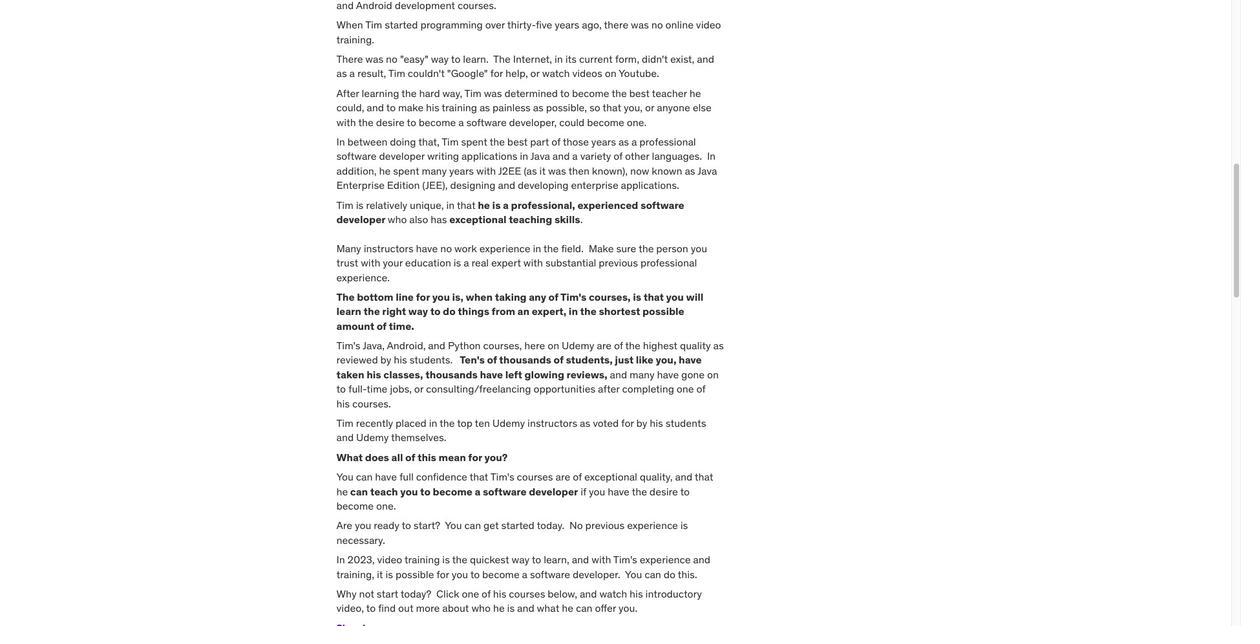 Task type: vqa. For each thing, say whether or not it's contained in the screenshot.
like
yes



Task type: locate. For each thing, give the bounding box(es) containing it.
0 vertical spatial watch
[[543, 67, 570, 80]]

sure
[[617, 242, 637, 255]]

0 vertical spatial developer
[[379, 150, 425, 163]]

on inside tim's java, android, and python courses, here on udemy are of the highest quality as reviewed by his students.
[[548, 339, 560, 352]]

with right expert
[[524, 256, 543, 269]]

or right jobs,
[[415, 382, 424, 395]]

software inside 'in 2023, video training is the quickest way to learn, and with tim's experience and training, it is possible for you to become a software developer.  you can do this.'
[[530, 568, 571, 581]]

person
[[657, 242, 689, 255]]

the left top
[[440, 417, 455, 430]]

substantial
[[546, 256, 597, 269]]

you up about
[[452, 568, 468, 581]]

work
[[455, 242, 477, 255]]

that inside 'after learning the hard way, tim was determined to become the best teacher he could, and to make his training as painless as possible, so that you, or anyone else with the desire to become a software developer, could become one.'
[[603, 101, 622, 114]]

become up so
[[572, 87, 610, 100]]

0 vertical spatial or
[[531, 67, 540, 80]]

you right person
[[691, 242, 708, 255]]

0 vertical spatial instructors
[[364, 242, 414, 255]]

in inside 'in 2023, video training is the quickest way to learn, and with tim's experience and training, it is possible for you to become a software developer.  you can do this.'
[[337, 553, 345, 566]]

are right courses
[[556, 470, 571, 483]]

1 vertical spatial professional
[[641, 256, 697, 269]]

are up students,
[[597, 339, 612, 352]]

udemy inside tim recently placed in the top ten udemy instructors as voted for by his students and udemy themselves.
[[493, 417, 525, 430]]

and right exist,
[[697, 52, 715, 65]]

1 vertical spatial udemy
[[493, 417, 525, 430]]

instructors inside tim recently placed in the top ten udemy instructors as voted for by his students and udemy themselves.
[[528, 417, 578, 430]]

0 vertical spatial was
[[631, 18, 649, 31]]

1 vertical spatial best
[[508, 135, 528, 148]]

for down training
[[437, 568, 449, 581]]

that,
[[419, 135, 440, 148]]

possible down that you
[[643, 305, 685, 318]]

in up j2ee (as
[[520, 150, 529, 163]]

tim is relatively unique, in that
[[337, 198, 476, 211]]

by inside tim's java, android, and python courses, here on udemy are of the highest quality as reviewed by his students.
[[381, 353, 392, 366]]

years up variety
[[592, 135, 616, 148]]

in
[[555, 52, 563, 65], [520, 150, 529, 163], [447, 198, 455, 211], [533, 242, 542, 255], [569, 305, 578, 318], [429, 417, 438, 430]]

is right training
[[443, 553, 450, 566]]

udemy right ten
[[493, 417, 525, 430]]

1 horizontal spatial one
[[677, 382, 694, 395]]

instructors down opportunities
[[528, 417, 578, 430]]

2 vertical spatial experience
[[640, 553, 691, 566]]

1 vertical spatial one
[[462, 587, 479, 600]]

and inside the why not start today?  click one of his courses below, and watch his introductory video, to find out more about who he is and what he can offer you.
[[580, 587, 597, 600]]

the down the quality, at the right bottom
[[632, 485, 647, 498]]

applications.
[[621, 179, 680, 192]]

could,
[[337, 101, 364, 114]]

thousands inside ten's of thousands of students, just like you, have taken his classes,
[[500, 353, 552, 366]]

is inside the are you ready to start?  you can get started today.  no previous experience is necessary.
[[681, 519, 689, 532]]

it inside in between doing that, tim spent the best part of those years as a professional software developer writing applications in java and a variety of other languages.  in addition, he spent many years with j2ee (as it was then known), now known as java enterprise edition (jee), designing and developing enterprise applications.
[[540, 164, 546, 177]]

and down just
[[610, 368, 628, 381]]

0 horizontal spatial watch
[[543, 67, 570, 80]]

0 vertical spatial are
[[597, 339, 612, 352]]

1 horizontal spatial or
[[531, 67, 540, 80]]

1 horizontal spatial do
[[664, 568, 676, 581]]

known),
[[592, 164, 628, 177]]

was up result,
[[366, 52, 384, 65]]

full-
[[349, 382, 367, 395]]

and inside there was no "easy" way to learn.  the internet, in its current form, didn't exist, and as a result, tim couldn't "google" for help, or watch videos on youtube.
[[697, 52, 715, 65]]

of down courses,
[[487, 353, 497, 366]]

0 horizontal spatial who
[[388, 213, 407, 226]]

0 vertical spatial in
[[337, 135, 345, 148]]

possible,
[[546, 101, 587, 114]]

1 horizontal spatial his
[[426, 101, 440, 114]]

become inside if you have the desire to become one.
[[337, 499, 374, 512]]

java
[[531, 150, 550, 163], [698, 164, 718, 177]]

thousands up thousands have left glowing reviews,
[[500, 353, 552, 366]]

things
[[458, 305, 490, 318]]

0 horizontal spatial or
[[415, 382, 424, 395]]

in down teaching
[[533, 242, 542, 255]]

1 horizontal spatial was
[[549, 164, 567, 177]]

one. down teach
[[376, 499, 396, 512]]

it
[[540, 164, 546, 177], [377, 568, 383, 581]]

unique,
[[410, 198, 444, 211]]

to inside the are you ready to start?  you can get started today.  no previous experience is necessary.
[[402, 519, 411, 532]]

developing
[[518, 179, 569, 192]]

are
[[597, 339, 612, 352], [556, 470, 571, 483]]

no left work
[[441, 242, 452, 255]]

0 vertical spatial it
[[540, 164, 546, 177]]

0 horizontal spatial on
[[548, 339, 560, 352]]

other
[[626, 150, 650, 163]]

thousands
[[500, 353, 552, 366], [426, 368, 478, 381]]

0 horizontal spatial no
[[386, 52, 398, 65]]

2 horizontal spatial was
[[631, 18, 649, 31]]

his inside tim's java, android, and python courses, here on udemy are of the highest quality as reviewed by his students.
[[394, 353, 407, 366]]

2023,
[[348, 553, 375, 566]]

1 horizontal spatial tim's
[[491, 470, 515, 483]]

2 vertical spatial no
[[441, 242, 452, 255]]

the up between
[[359, 116, 374, 128]]

1 vertical spatial previous
[[586, 519, 625, 532]]

his up to become on the left
[[426, 101, 440, 114]]

as down there
[[337, 67, 347, 80]]

2 vertical spatial his
[[650, 417, 664, 430]]

1 vertical spatial do
[[664, 568, 676, 581]]

2 vertical spatial or
[[415, 382, 424, 395]]

professional,
[[511, 198, 576, 211]]

1 vertical spatial instructors
[[528, 417, 578, 430]]

his for students.
[[394, 353, 407, 366]]

1 horizontal spatial instructors
[[528, 417, 578, 430]]

quality,
[[640, 470, 673, 483]]

skills
[[555, 213, 581, 226]]

1 in from the top
[[337, 135, 345, 148]]

have up education
[[416, 242, 438, 255]]

one inside the why not start today?  click one of his courses below, and watch his introductory video, to find out more about who he is and what he can offer you.
[[462, 587, 479, 600]]

in inside tim recently placed in the top ten udemy instructors as voted for by his students and udemy themselves.
[[429, 417, 438, 430]]

1 vertical spatial in
[[337, 553, 345, 566]]

professional inside many instructors have no work experience in the field.  make sure the person you trust with your education is a real expert with substantial previous professional experience.
[[641, 256, 697, 269]]

years right five
[[555, 18, 580, 31]]

started inside when tim started programming over thirty-five years ago, there was no online video training.
[[385, 18, 418, 31]]

1 horizontal spatial tim
[[366, 18, 383, 31]]

his up his classes,
[[394, 353, 407, 366]]

the
[[337, 290, 355, 303]]

to inside and many have gone on to full-time jobs, or consulting/freelancing opportunities after completing one of his courses.
[[337, 382, 346, 395]]

is
[[454, 256, 461, 269], [633, 290, 642, 303], [681, 519, 689, 532], [443, 553, 450, 566], [386, 568, 393, 581]]

it down video
[[377, 568, 383, 581]]

it up the developing
[[540, 164, 546, 177]]

or right you,
[[646, 101, 655, 114]]

0 vertical spatial possible
[[643, 305, 685, 318]]

education
[[405, 256, 451, 269]]

years inside when tim started programming over thirty-five years ago, there was no online video training.
[[555, 18, 580, 31]]

as right "quality" at right bottom
[[714, 339, 724, 352]]

desire down the quality, at the right bottom
[[650, 485, 678, 498]]

software
[[467, 116, 507, 128], [337, 150, 377, 163], [641, 198, 685, 211], [483, 485, 527, 498], [530, 568, 571, 581]]

way inside the bottom line for you is, when taking any of tim's courses, is that you will learn the right way to do things from an expert, in the shortest possible amount of time.
[[409, 305, 428, 318]]

designing
[[451, 179, 496, 192]]

you up necessary. at the left of page
[[355, 519, 371, 532]]

experience inside the are you ready to start?  you can get started today.  no previous experience is necessary.
[[628, 519, 678, 532]]

students.
[[410, 353, 453, 366]]

1 horizontal spatial years
[[555, 18, 580, 31]]

of inside and many have gone on to full-time jobs, or consulting/freelancing opportunities after completing one of his courses.
[[697, 382, 706, 395]]

0 horizontal spatial one.
[[376, 499, 396, 512]]

0 vertical spatial tim
[[366, 18, 383, 31]]

who right about
[[472, 602, 491, 615]]

2 horizontal spatial way
[[512, 553, 530, 566]]

started right get
[[502, 519, 535, 532]]

2 in from the top
[[337, 553, 345, 566]]

android,
[[387, 339, 426, 352]]

software down learn,
[[530, 568, 571, 581]]

was inside there was no "easy" way to learn.  the internet, in its current form, didn't exist, and as a result, tim couldn't "google" for help, or watch videos on youtube.
[[366, 52, 384, 65]]

in right expert,
[[569, 305, 578, 318]]

form,
[[616, 52, 640, 65]]

the up just
[[626, 339, 641, 352]]

2 horizontal spatial on
[[708, 368, 719, 381]]

and
[[697, 52, 715, 65], [367, 101, 384, 114], [553, 150, 570, 163], [498, 179, 516, 192], [428, 339, 446, 352], [610, 368, 628, 381], [676, 470, 693, 483], [572, 553, 589, 566], [694, 553, 711, 566], [580, 587, 597, 600]]

he up else
[[690, 87, 701, 100]]

ten's
[[460, 353, 485, 366]]

0 horizontal spatial way
[[409, 305, 428, 318]]

can inside the are you ready to start?  you can get started today.  no previous experience is necessary.
[[465, 519, 481, 532]]

1 horizontal spatial on
[[605, 67, 617, 80]]

thirty-
[[508, 18, 536, 31]]

1 horizontal spatial exceptional
[[585, 470, 638, 483]]

1 vertical spatial watch
[[600, 587, 628, 600]]

0 horizontal spatial possible
[[396, 568, 434, 581]]

when
[[466, 290, 493, 303]]

from
[[492, 305, 516, 318]]

2 horizontal spatial tim's
[[614, 553, 638, 566]]

experience.
[[337, 271, 390, 284]]

1 vertical spatial possible
[[396, 568, 434, 581]]

result,
[[358, 67, 386, 80]]

0 horizontal spatial best
[[508, 135, 528, 148]]

watch
[[543, 67, 570, 80], [600, 587, 628, 600]]

you
[[691, 242, 708, 255], [433, 290, 450, 303], [401, 485, 418, 498], [589, 485, 606, 498], [355, 519, 371, 532], [452, 568, 468, 581]]

tim inside when tim started programming over thirty-five years ago, there was no online video training.
[[366, 18, 383, 31]]

in 2023, video training is the quickest way to learn, and with tim's experience and training, it is possible for you to become a software developer.  you can do this.
[[337, 553, 711, 581]]

voted
[[593, 417, 619, 430]]

experience down the quality, at the right bottom
[[628, 519, 678, 532]]

way down the are you ready to start?  you can get started today.  no previous experience is necessary.
[[512, 553, 530, 566]]

why not start today?  click one of his courses below, and watch his introductory video, to find out more about who he is and what he can offer you.
[[337, 587, 702, 615]]

1 horizontal spatial possible
[[643, 305, 685, 318]]

teaching
[[509, 213, 553, 226]]

of up if
[[573, 470, 582, 483]]

tim up training.
[[366, 18, 383, 31]]

started inside the are you ready to start?  you can get started today.  no previous experience is necessary.
[[502, 519, 535, 532]]

if you have the desire to become one.
[[337, 485, 690, 512]]

is,
[[452, 290, 464, 303]]

will
[[687, 290, 704, 303]]

1 vertical spatial years
[[592, 135, 616, 148]]

one. inside 'after learning the hard way, tim was determined to become the best teacher he could, and to make his training as painless as possible, so that you, or anyone else with the desire to become a software developer, could become one.'
[[627, 116, 647, 128]]

as left voted on the bottom left of the page
[[580, 417, 591, 430]]

1 vertical spatial are
[[556, 470, 571, 483]]

start
[[377, 587, 399, 600]]

as inside tim recently placed in the top ten udemy instructors as voted for by his students and udemy themselves.
[[580, 417, 591, 430]]

is inside many instructors have no work experience in the field.  make sure the person you trust with your education is a real expert with substantial previous professional experience.
[[454, 256, 461, 269]]

was
[[631, 18, 649, 31], [366, 52, 384, 65], [549, 164, 567, 177]]

the inside 'in 2023, video training is the quickest way to learn, and with tim's experience and training, it is possible for you to become a software developer.  you can do this.'
[[452, 553, 468, 566]]

with down applications at the top left of the page
[[477, 164, 496, 177]]

video
[[377, 553, 402, 566]]

way down the line
[[409, 305, 428, 318]]

are inside tim's java, android, and python courses, here on udemy are of the highest quality as reviewed by his students.
[[597, 339, 612, 352]]

youtube.
[[619, 67, 660, 80]]

1 vertical spatial thousands
[[426, 368, 478, 381]]

trust
[[337, 256, 359, 269]]

was right there at the top of the page
[[631, 18, 649, 31]]

experience
[[480, 242, 531, 255], [628, 519, 678, 532], [640, 553, 691, 566]]

way inside 'in 2023, video training is the quickest way to learn, and with tim's experience and training, it is possible for you to become a software developer.  you can do this.'
[[512, 553, 530, 566]]

0 vertical spatial by
[[381, 353, 392, 366]]

0 vertical spatial no
[[652, 18, 663, 31]]

or
[[531, 67, 540, 80], [646, 101, 655, 114], [415, 382, 424, 395]]

1 vertical spatial by
[[637, 417, 648, 430]]

1 horizontal spatial are
[[597, 339, 612, 352]]

his inside 'after learning the hard way, tim was determined to become the best teacher he could, and to make his training as painless as possible, so that you, or anyone else with the desire to become a software developer, could become one.'
[[426, 101, 440, 114]]

of
[[552, 135, 561, 148], [614, 150, 623, 163], [549, 290, 559, 303], [377, 319, 387, 332], [614, 339, 623, 352], [487, 353, 497, 366], [554, 353, 564, 366], [697, 382, 706, 395], [406, 451, 416, 464], [573, 470, 582, 483], [482, 587, 491, 600]]

the left quickest
[[452, 553, 468, 566]]

in inside the bottom line for you is, when taking any of tim's courses, is that you will learn the right way to do things from an expert, in the shortest possible amount of time.
[[569, 305, 578, 318]]

software down training as
[[467, 116, 507, 128]]

1 vertical spatial it
[[377, 568, 383, 581]]

video,
[[337, 602, 364, 615]]

watch down its
[[543, 67, 570, 80]]

he inside you can have full confidence that tim's courses are of exceptional quality, and that he
[[337, 485, 348, 498]]

courses
[[517, 470, 553, 483]]

1 horizontal spatial watch
[[600, 587, 628, 600]]

can up his introductory
[[645, 568, 662, 581]]

when
[[337, 18, 363, 31]]

when tim started programming over thirty-five years ago, there was no online video training.
[[337, 18, 722, 46]]

in inside in between doing that, tim spent the best part of those years as a professional software developer writing applications in java and a variety of other languages.  in addition, he spent many years with j2ee (as it was then known), now known as java enterprise edition (jee), designing and developing enterprise applications.
[[520, 150, 529, 163]]

this
[[418, 451, 437, 464]]

by down completing
[[637, 417, 648, 430]]

1 vertical spatial tim
[[337, 198, 354, 211]]

what
[[537, 602, 560, 615]]

you down full
[[401, 485, 418, 498]]

then
[[569, 164, 590, 177]]

experience up expert
[[480, 242, 531, 255]]

0 vertical spatial years
[[555, 18, 580, 31]]

0 horizontal spatial are
[[556, 470, 571, 483]]

tim down enterprise
[[337, 198, 354, 211]]

0 vertical spatial started
[[385, 18, 418, 31]]

by
[[381, 353, 392, 366], [637, 417, 648, 430]]

like
[[636, 353, 654, 366]]

for inside tim recently placed in the top ten udemy instructors as voted for by his students and udemy themselves.
[[622, 417, 634, 430]]

1 horizontal spatial started
[[502, 519, 535, 532]]

0 horizontal spatial one
[[462, 587, 479, 600]]

possible inside 'in 2023, video training is the quickest way to learn, and with tim's experience and training, it is possible for you to become a software developer.  you can do this.'
[[396, 568, 434, 581]]

the up applications at the top left of the page
[[490, 135, 505, 148]]

software inside he is a professional, experienced software developer
[[641, 198, 685, 211]]

2 vertical spatial was
[[549, 164, 567, 177]]

and right the quality, at the right bottom
[[676, 470, 693, 483]]

are inside you can have full confidence that tim's courses are of exceptional quality, and that he
[[556, 470, 571, 483]]

1 horizontal spatial thousands
[[500, 353, 552, 366]]

0 vertical spatial way
[[431, 52, 449, 65]]

is down video
[[386, 568, 393, 581]]

previous
[[599, 256, 638, 269], [586, 519, 625, 532]]

0 horizontal spatial his
[[394, 353, 407, 366]]

have up consulting/freelancing
[[480, 368, 503, 381]]

the down bottom in the left top of the page
[[364, 305, 380, 318]]

1 vertical spatial started
[[502, 519, 535, 532]]

to inside the bottom line for you is, when taking any of tim's courses, is that you will learn the right way to do things from an expert, in the shortest possible amount of time.
[[431, 305, 441, 318]]

one. down you,
[[627, 116, 647, 128]]

is a
[[493, 198, 509, 211]]

have inside many instructors have no work experience in the field.  make sure the person you trust with your education is a real expert with substantial previous professional experience.
[[416, 242, 438, 255]]

1 horizontal spatial java
[[698, 164, 718, 177]]

0 horizontal spatial instructors
[[364, 242, 414, 255]]

1 vertical spatial way
[[409, 305, 428, 318]]

0 vertical spatial tim's
[[337, 339, 361, 352]]

1 horizontal spatial udemy
[[562, 339, 595, 352]]

on down the current
[[605, 67, 617, 80]]

1 horizontal spatial by
[[637, 417, 648, 430]]

training.
[[337, 33, 375, 46]]

tim's inside you can have full confidence that tim's courses are of exceptional quality, and that he
[[491, 470, 515, 483]]

and inside 'after learning the hard way, tim was determined to become the best teacher he could, and to make his training as painless as possible, so that you, or anyone else with the desire to become a software developer, could become one.'
[[367, 101, 384, 114]]

one. inside if you have the desire to become one.
[[376, 499, 396, 512]]

with down 'could,'
[[337, 116, 356, 128]]

and up the students. at the bottom of the page
[[428, 339, 446, 352]]

is relatively
[[356, 198, 408, 211]]

0 horizontal spatial desire
[[376, 116, 405, 128]]

professional down person
[[641, 256, 697, 269]]

developer inside in between doing that, tim spent the best part of those years as a professional software developer writing applications in java and a variety of other languages.  in addition, he spent many years with j2ee (as it was then known), now known as java enterprise edition (jee), designing and developing enterprise applications.
[[379, 150, 425, 163]]

with up "developer."
[[592, 553, 612, 566]]

1 vertical spatial tim's
[[491, 470, 515, 483]]

your
[[383, 256, 403, 269]]

do left this.
[[664, 568, 676, 581]]

1 horizontal spatial who
[[472, 602, 491, 615]]

1 horizontal spatial it
[[540, 164, 546, 177]]

of down gone in the right of the page
[[697, 382, 706, 395]]

was inside in between doing that, tim spent the best part of those years as a professional software developer writing applications in java and a variety of other languages.  in addition, he spent many years with j2ee (as it was then known), now known as java enterprise edition (jee), designing and developing enterprise applications.
[[549, 164, 567, 177]]

possible down training
[[396, 568, 434, 581]]

1 horizontal spatial desire
[[650, 485, 678, 498]]

professional up languages.
[[640, 135, 696, 148]]

or inside 'after learning the hard way, tim was determined to become the best teacher he could, and to make his training as painless as possible, so that you, or anyone else with the desire to become a software developer, could become one.'
[[646, 101, 655, 114]]

software inside in between doing that, tim spent the best part of those years as a professional software developer writing applications in java and a variety of other languages.  in addition, he spent many years with j2ee (as it was then known), now known as java enterprise edition (jee), designing and developing enterprise applications.
[[337, 150, 377, 163]]

2 horizontal spatial or
[[646, 101, 655, 114]]

0 vertical spatial best
[[630, 87, 650, 100]]

1 horizontal spatial best
[[630, 87, 650, 100]]

1 vertical spatial who
[[472, 602, 491, 615]]

that
[[603, 101, 622, 114], [457, 198, 476, 211], [470, 470, 489, 483], [695, 470, 714, 483]]

0 vertical spatial who
[[388, 213, 407, 226]]

exceptional down "is a"
[[450, 213, 507, 226]]

for left you? on the left bottom of the page
[[469, 451, 482, 464]]

0 vertical spatial professional
[[640, 135, 696, 148]]

0 horizontal spatial was
[[366, 52, 384, 65]]

java down the part
[[531, 150, 550, 163]]

teach
[[370, 485, 398, 498]]

also
[[410, 213, 428, 226]]

way
[[431, 52, 449, 65], [409, 305, 428, 318], [512, 553, 530, 566]]

completing
[[623, 382, 675, 395]]

enterprise
[[571, 179, 619, 192]]

software down applications.
[[641, 198, 685, 211]]

in up themselves.
[[429, 417, 438, 430]]

his for training as
[[426, 101, 440, 114]]

of down right
[[377, 319, 387, 332]]

started up "easy"
[[385, 18, 418, 31]]

was up the developing
[[549, 164, 567, 177]]

do down is,
[[443, 305, 456, 318]]

get
[[484, 519, 499, 532]]

is down work
[[454, 256, 461, 269]]

and up this.
[[694, 553, 711, 566]]

do
[[443, 305, 456, 318], [664, 568, 676, 581]]

can right the you
[[356, 470, 373, 483]]

one.
[[627, 116, 647, 128], [376, 499, 396, 512]]

amount
[[337, 319, 375, 332]]

one down gone in the right of the page
[[677, 382, 694, 395]]

1 vertical spatial or
[[646, 101, 655, 114]]

have inside you can have full confidence that tim's courses are of exceptional quality, and that he
[[375, 470, 397, 483]]

0 vertical spatial experience
[[480, 242, 531, 255]]

start?
[[414, 519, 441, 532]]

0 vertical spatial thousands
[[500, 353, 552, 366]]

tim's inside 'in 2023, video training is the quickest way to learn, and with tim's experience and training, it is possible for you to become a software developer.  you can do this.'
[[614, 553, 638, 566]]

in inside in between doing that, tim spent the best part of those years as a professional software developer writing applications in java and a variety of other languages.  in addition, he spent many years with j2ee (as it was then known), now known as java enterprise edition (jee), designing and developing enterprise applications.
[[337, 135, 345, 148]]

desire up "doing"
[[376, 116, 405, 128]]

developer down "doing"
[[379, 150, 425, 163]]

have up teach
[[375, 470, 397, 483]]

2 horizontal spatial no
[[652, 18, 663, 31]]

0 vertical spatial one.
[[627, 116, 647, 128]]

his
[[426, 101, 440, 114], [394, 353, 407, 366], [650, 417, 664, 430]]

1 vertical spatial was
[[366, 52, 384, 65]]

for inside the bottom line for you is, when taking any of tim's courses, is that you will learn the right way to do things from an expert, in the shortest possible amount of time.
[[416, 290, 430, 303]]

one
[[677, 382, 694, 395], [462, 587, 479, 600]]

2 horizontal spatial years
[[592, 135, 616, 148]]

no inside when tim started programming over thirty-five years ago, there was no online video training.
[[652, 18, 663, 31]]

0 horizontal spatial tim's
[[337, 339, 361, 352]]

he left 'is and'
[[493, 602, 505, 615]]



Task type: describe. For each thing, give the bounding box(es) containing it.
and inside tim's java, android, and python courses, here on udemy are of the highest quality as reviewed by his students.
[[428, 339, 446, 352]]

ready
[[374, 519, 400, 532]]

taking
[[495, 290, 527, 303]]

teacher
[[652, 87, 687, 100]]

of inside you can have full confidence that tim's courses are of exceptional quality, and that he
[[573, 470, 582, 483]]

you inside if you have the desire to become one.
[[589, 485, 606, 498]]

you inside many instructors have no work experience in the field.  make sure the person you trust with your education is a real expert with substantial previous professional experience.
[[691, 242, 708, 255]]

on inside there was no "easy" way to learn.  the internet, in its current form, didn't exist, and as a result, tim couldn't "google" for help, or watch videos on youtube.
[[605, 67, 617, 80]]

students,
[[566, 353, 613, 366]]

do inside 'in 2023, video training is the quickest way to learn, and with tim's experience and training, it is possible for you to become a software developer.  you can do this.'
[[664, 568, 676, 581]]

have for become
[[608, 485, 630, 498]]

find
[[378, 602, 396, 615]]

field.
[[562, 242, 584, 255]]

the inside tim's java, android, and python courses, here on udemy are of the highest quality as reviewed by his students.
[[626, 339, 641, 352]]

with inside 'after learning the hard way, tim was determined to become the best teacher he could, and to make his training as painless as possible, so that you, or anyone else with the desire to become a software developer, could become one.'
[[337, 116, 356, 128]]

there
[[337, 52, 363, 65]]

no inside many instructors have no work experience in the field.  make sure the person you trust with your education is a real expert with substantial previous professional experience.
[[441, 242, 452, 255]]

writing
[[427, 150, 459, 163]]

a inside 'after learning the hard way, tim was determined to become the best teacher he could, and to make his training as painless as possible, so that you, or anyone else with the desire to become a software developer, could become one.'
[[459, 116, 464, 128]]

0 horizontal spatial years
[[450, 164, 474, 177]]

right
[[382, 305, 406, 318]]

become down so
[[587, 116, 625, 128]]

many
[[422, 164, 447, 177]]

anyone
[[657, 101, 691, 114]]

part
[[531, 135, 549, 148]]

painless
[[493, 101, 531, 114]]

and inside you can have full confidence that tim's courses are of exceptional quality, and that he
[[676, 470, 693, 483]]

developer inside he is a professional, experienced software developer
[[337, 213, 386, 226]]

as inside tim's java, android, and python courses, here on udemy are of the highest quality as reviewed by his students.
[[714, 339, 724, 352]]

you?
[[485, 451, 508, 464]]

not
[[359, 587, 375, 600]]

by inside tim recently placed in the top ten udemy instructors as voted for by his students and udemy themselves.
[[637, 417, 648, 430]]

0 horizontal spatial thousands
[[426, 368, 478, 381]]

experience inside many instructors have no work experience in the field.  make sure the person you trust with your education is a real expert with substantial previous professional experience.
[[480, 242, 531, 255]]

training as
[[442, 101, 490, 114]]

you
[[337, 470, 354, 483]]

udemy inside tim's java, android, and python courses, here on udemy are of the highest quality as reviewed by his students.
[[562, 339, 595, 352]]

you, have
[[656, 353, 702, 366]]

the right sure
[[639, 242, 654, 255]]

in for in 2023, video training is the quickest way to learn, and with tim's experience and training, it is possible for you to become a software developer.  you can do this.
[[337, 553, 345, 566]]

opportunities
[[534, 382, 596, 395]]

in inside many instructors have no work experience in the field.  make sure the person you trust with your education is a real expert with substantial previous professional experience.
[[533, 242, 542, 255]]

offer
[[595, 602, 617, 615]]

and inside and many have gone on to full-time jobs, or consulting/freelancing opportunities after completing one of his courses.
[[610, 368, 628, 381]]

way inside there was no "easy" way to learn.  the internet, in its current form, didn't exist, and as a result, tim couldn't "google" for help, or watch videos on youtube.
[[431, 52, 449, 65]]

become inside 'in 2023, video training is the quickest way to learn, and with tim's experience and training, it is possible for you to become a software developer.  you can do this.'
[[483, 568, 520, 581]]

left
[[506, 368, 523, 381]]

of right the part
[[552, 135, 561, 148]]

exceptional inside you can have full confidence that tim's courses are of exceptional quality, and that he
[[585, 470, 638, 483]]

learn
[[337, 305, 362, 318]]

professional inside in between doing that, tim spent the best part of those years as a professional software developer writing applications in java and a variety of other languages.  in addition, he spent many years with j2ee (as it was then known), now known as java enterprise edition (jee), designing and developing enterprise applications.
[[640, 135, 696, 148]]

or inside and many have gone on to full-time jobs, or consulting/freelancing opportunities after completing one of his courses.
[[415, 382, 424, 395]]

he is a professional, experienced software developer
[[337, 198, 685, 226]]

in between doing that, tim spent the best part of those years as a professional software developer writing applications in java and a variety of other languages.  in addition, he spent many years with j2ee (as it was then known), now known as java enterprise edition (jee), designing and developing enterprise applications.
[[337, 135, 718, 192]]

instructors inside many instructors have no work experience in the field.  make sure the person you trust with your education is a real expert with substantial previous professional experience.
[[364, 242, 414, 255]]

software down courses
[[483, 485, 527, 498]]

a inside many instructors have no work experience in the field.  make sure the person you trust with your education is a real expert with substantial previous professional experience.
[[464, 256, 469, 269]]

as up other
[[619, 135, 629, 148]]

and down those
[[553, 150, 570, 163]]

shortest
[[599, 305, 641, 318]]

expert,
[[532, 305, 567, 318]]

spent
[[393, 164, 420, 177]]

that up can teach you to become a software developer
[[470, 470, 489, 483]]

or inside there was no "easy" way to learn.  the internet, in its current form, didn't exist, and as a result, tim couldn't "google" for help, or watch videos on youtube.
[[531, 67, 540, 80]]

has
[[431, 213, 447, 226]]

mean
[[439, 451, 466, 464]]

highest
[[643, 339, 678, 352]]

tim recently
[[337, 417, 393, 430]]

tim's inside tim's java, android, and python courses, here on udemy are of the highest quality as reviewed by his students.
[[337, 339, 361, 352]]

of up expert,
[[549, 290, 559, 303]]

as inside there was no "easy" way to learn.  the internet, in its current form, didn't exist, and as a result, tim couldn't "google" for help, or watch videos on youtube.
[[337, 67, 347, 80]]

desire inside if you have the desire to become one.
[[650, 485, 678, 498]]

doing
[[390, 135, 416, 148]]

he inside the why not start today?  click one of his courses below, and watch his introductory video, to find out more about who he is and what he can offer you.
[[493, 602, 505, 615]]

all
[[392, 451, 403, 464]]

his classes,
[[367, 368, 423, 381]]

learning
[[362, 87, 399, 100]]

just
[[615, 353, 634, 366]]

he can
[[562, 602, 593, 615]]

he inside in between doing that, tim spent the best part of those years as a professional software developer writing applications in java and a variety of other languages.  in addition, he spent many years with j2ee (as it was then known), now known as java enterprise edition (jee), designing and developing enterprise applications.
[[379, 164, 391, 177]]

he inside he is a professional, experienced software developer
[[478, 198, 490, 211]]

with up experience.
[[361, 256, 381, 269]]

placed
[[396, 417, 427, 430]]

have for in
[[416, 242, 438, 255]]

many instructors have no work experience in the field.  make sure the person you trust with your education is a real expert with substantial previous professional experience.
[[337, 242, 708, 284]]

(jee),
[[423, 179, 448, 192]]

to inside if you have the desire to become one.
[[681, 485, 690, 498]]

watch inside the why not start today?  click one of his courses below, and watch his introductory video, to find out more about who he is and what he can offer you.
[[600, 587, 628, 600]]

more
[[416, 602, 440, 615]]

taken
[[337, 368, 365, 381]]

best inside in between doing that, tim spent the best part of those years as a professional software developer writing applications in java and a variety of other languages.  in addition, he spent many years with j2ee (as it was then known), now known as java enterprise edition (jee), designing and developing enterprise applications.
[[508, 135, 528, 148]]

possible inside the bottom line for you is, when taking any of tim's courses, is that you will learn the right way to do things from an expert, in the shortest possible amount of time.
[[643, 305, 685, 318]]

do inside the bottom line for you is, when taking any of tim's courses, is that you will learn the right way to do things from an expert, in the shortest possible amount of time.
[[443, 305, 456, 318]]

any
[[529, 290, 547, 303]]

you inside 'in 2023, video training is the quickest way to learn, and with tim's experience and training, it is possible for you to become a software developer.  you can do this.'
[[452, 568, 468, 581]]

five
[[536, 18, 553, 31]]

over
[[486, 18, 505, 31]]

many
[[337, 242, 361, 255]]

the up you,
[[612, 87, 627, 100]]

and down j2ee (as
[[498, 179, 516, 192]]

current
[[580, 52, 613, 65]]

watch inside there was no "easy" way to learn.  the internet, in its current form, didn't exist, and as a result, tim couldn't "google" for help, or watch videos on youtube.
[[543, 67, 570, 80]]

for inside there was no "easy" way to learn.  the internet, in its current form, didn't exist, and as a result, tim couldn't "google" for help, or watch videos on youtube.
[[491, 67, 503, 80]]

with inside 'in 2023, video training is the quickest way to learn, and with tim's experience and training, it is possible for you to become a software developer.  you can do this.'
[[592, 553, 612, 566]]

desire inside 'after learning the hard way, tim was determined to become the best teacher he could, and to make his training as painless as possible, so that you, or anyone else with the desire to become a software developer, could become one.'
[[376, 116, 405, 128]]

you inside the bottom line for you is, when taking any of tim's courses, is that you will learn the right way to do things from an expert, in the shortest possible amount of time.
[[433, 290, 450, 303]]

the bottom line for you is, when taking any of tim's courses, is that you will learn the right way to do things from an expert, in the shortest possible amount of time.
[[337, 290, 704, 332]]

.
[[581, 213, 583, 226]]

could
[[560, 116, 585, 128]]

the inside if you have the desire to become one.
[[632, 485, 647, 498]]

"google"
[[447, 67, 488, 80]]

those
[[563, 135, 589, 148]]

his courses
[[493, 587, 546, 600]]

that right the quality, at the right bottom
[[695, 470, 714, 483]]

can down the you
[[350, 485, 368, 498]]

to inside there was no "easy" way to learn.  the internet, in its current form, didn't exist, and as a result, tim couldn't "google" for help, or watch videos on youtube.
[[451, 52, 461, 65]]

reviews,
[[567, 368, 608, 381]]

no inside there was no "easy" way to learn.  the internet, in its current form, didn't exist, and as a result, tim couldn't "google" for help, or watch videos on youtube.
[[386, 52, 398, 65]]

0 horizontal spatial java
[[531, 150, 550, 163]]

to inside the why not start today?  click one of his courses below, and watch his introductory video, to find out more about who he is and what he can offer you.
[[366, 602, 376, 615]]

it inside 'in 2023, video training is the quickest way to learn, and with tim's experience and training, it is possible for you to become a software developer.  you can do this.'
[[377, 568, 383, 581]]

that you
[[644, 290, 684, 303]]

languages.
[[652, 150, 703, 163]]

developer,
[[509, 116, 557, 128]]

the left field.
[[544, 242, 559, 255]]

1 vertical spatial java
[[698, 164, 718, 177]]

applications
[[462, 150, 518, 163]]

one inside and many have gone on to full-time jobs, or consulting/freelancing opportunities after completing one of his courses.
[[677, 382, 694, 395]]

does
[[365, 451, 389, 464]]

the up make
[[402, 87, 417, 100]]

on inside and many have gone on to full-time jobs, or consulting/freelancing opportunities after completing one of his courses.
[[708, 368, 719, 381]]

he inside 'after learning the hard way, tim was determined to become the best teacher he could, and to make his training as painless as possible, so that you, or anyone else with the desire to become a software developer, could become one.'
[[690, 87, 701, 100]]

can teach you to become a software developer
[[348, 485, 578, 498]]

gone
[[682, 368, 705, 381]]

tim couldn't
[[389, 67, 445, 80]]

developer.
[[573, 568, 621, 581]]

ten's of thousands of students, just like you, have taken his classes,
[[337, 353, 702, 381]]

software inside 'after learning the hard way, tim was determined to become the best teacher he could, and to make his training as painless as possible, so that you, or anyone else with the desire to become a software developer, could become one.'
[[467, 116, 507, 128]]

a inside there was no "easy" way to learn.  the internet, in its current form, didn't exist, and as a result, tim couldn't "google" for help, or watch videos on youtube.
[[350, 67, 355, 80]]

become down confidence
[[433, 485, 473, 498]]

learn,
[[544, 553, 570, 566]]

top
[[457, 417, 473, 430]]

the inside tim recently placed in the top ten udemy instructors as voted for by his students and udemy themselves.
[[440, 417, 455, 430]]

and udemy
[[337, 431, 389, 444]]

in up has
[[447, 198, 455, 211]]

0 vertical spatial exceptional
[[450, 213, 507, 226]]

programming
[[421, 18, 483, 31]]

you inside the are you ready to start?  you can get started today.  no previous experience is necessary.
[[355, 519, 371, 532]]

online video
[[666, 18, 722, 31]]

now
[[631, 164, 650, 177]]

was inside when tim started programming over thirty-five years ago, there was no online video training.
[[631, 18, 649, 31]]

is inside the bottom line for you is, when taking any of tim's courses, is that you will learn the right way to do things from an expert, in the shortest possible amount of time.
[[633, 290, 642, 303]]

are
[[337, 519, 353, 532]]

as inside 'after learning the hard way, tim was determined to become the best teacher he could, and to make his training as painless as possible, so that you, or anyone else with the desire to become a software developer, could become one.'
[[533, 101, 544, 114]]

the down tim's courses,
[[581, 305, 597, 318]]

who inside the why not start today?  click one of his courses below, and watch his introductory video, to find out more about who he is and what he can offer you.
[[472, 602, 491, 615]]

glowing
[[525, 368, 565, 381]]

of up the glowing
[[554, 353, 564, 366]]

between
[[348, 135, 388, 148]]

full
[[400, 470, 414, 483]]

students
[[666, 417, 707, 430]]

that down "designing"
[[457, 198, 476, 211]]

else
[[693, 101, 712, 114]]

in for in between doing that, tim spent the best part of those years as a professional software developer writing applications in java and a variety of other languages.  in addition, he spent many years with j2ee (as it was then known), now known as java enterprise edition (jee), designing and developing enterprise applications.
[[337, 135, 345, 148]]

training,
[[337, 568, 375, 581]]

tim recently placed in the top ten udemy instructors as voted for by his students and udemy themselves.
[[337, 417, 707, 444]]

0 horizontal spatial tim
[[337, 198, 354, 211]]

previous inside many instructors have no work experience in the field.  make sure the person you trust with your education is a real expert with substantial previous professional experience.
[[599, 256, 638, 269]]

as down languages.
[[685, 164, 696, 177]]

with inside in between doing that, tim spent the best part of those years as a professional software developer writing applications in java and a variety of other languages.  in addition, he spent many years with j2ee (as it was then known), now known as java enterprise edition (jee), designing and developing enterprise applications.
[[477, 164, 496, 177]]

of inside tim's java, android, and python courses, here on udemy are of the highest quality as reviewed by his students.
[[614, 339, 623, 352]]

the inside in between doing that, tim spent the best part of those years as a professional software developer writing applications in java and a variety of other languages.  in addition, he spent many years with j2ee (as it was then known), now known as java enterprise edition (jee), designing and developing enterprise applications.
[[490, 135, 505, 148]]

tim's java, android, and python courses, here on udemy are of the highest quality as reviewed by his students.
[[337, 339, 724, 366]]

in inside there was no "easy" way to learn.  the internet, in its current form, didn't exist, and as a result, tim couldn't "google" for help, or watch videos on youtube.
[[555, 52, 563, 65]]

of up known),
[[614, 150, 623, 163]]

of right all
[[406, 451, 416, 464]]

have for tim's
[[375, 470, 397, 483]]

can inside 'in 2023, video training is the quickest way to learn, and with tim's experience and training, it is possible for you to become a software developer.  you can do this.'
[[645, 568, 662, 581]]

and up "developer."
[[572, 553, 589, 566]]

previous inside the are you ready to start?  you can get started today.  no previous experience is necessary.
[[586, 519, 625, 532]]

for inside 'in 2023, video training is the quickest way to learn, and with tim's experience and training, it is possible for you to become a software developer.  you can do this.'
[[437, 568, 449, 581]]

ten
[[475, 417, 490, 430]]

experienced
[[578, 198, 639, 211]]

time
[[367, 382, 388, 395]]

can inside you can have full confidence that tim's courses are of exceptional quality, and that he
[[356, 470, 373, 483]]

thousands have left glowing reviews,
[[426, 368, 608, 381]]

internet,
[[513, 52, 553, 65]]

2 vertical spatial developer
[[529, 485, 578, 498]]



